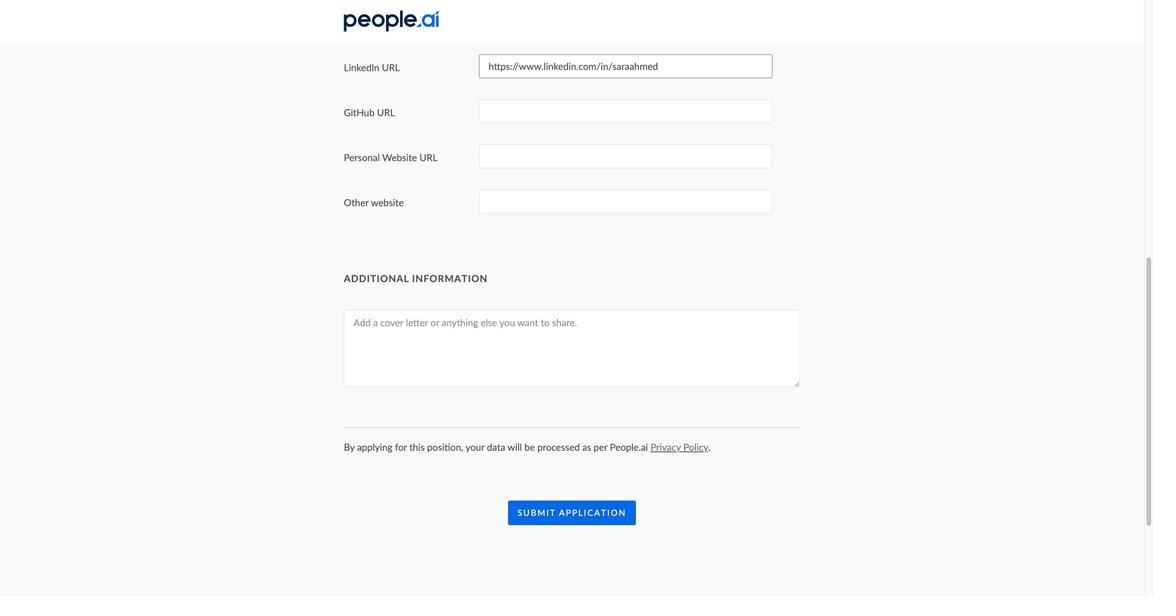 Task type: locate. For each thing, give the bounding box(es) containing it.
None text field
[[479, 54, 773, 78], [479, 99, 773, 123], [479, 190, 773, 214], [479, 54, 773, 78], [479, 99, 773, 123], [479, 190, 773, 214]]

None text field
[[479, 145, 773, 169]]



Task type: describe. For each thing, give the bounding box(es) containing it.
people.ai logo image
[[344, 11, 439, 32]]

Add a cover letter or anything else you want to share. text field
[[344, 310, 801, 388]]



Task type: vqa. For each thing, say whether or not it's contained in the screenshot.
People.ai logo
yes



